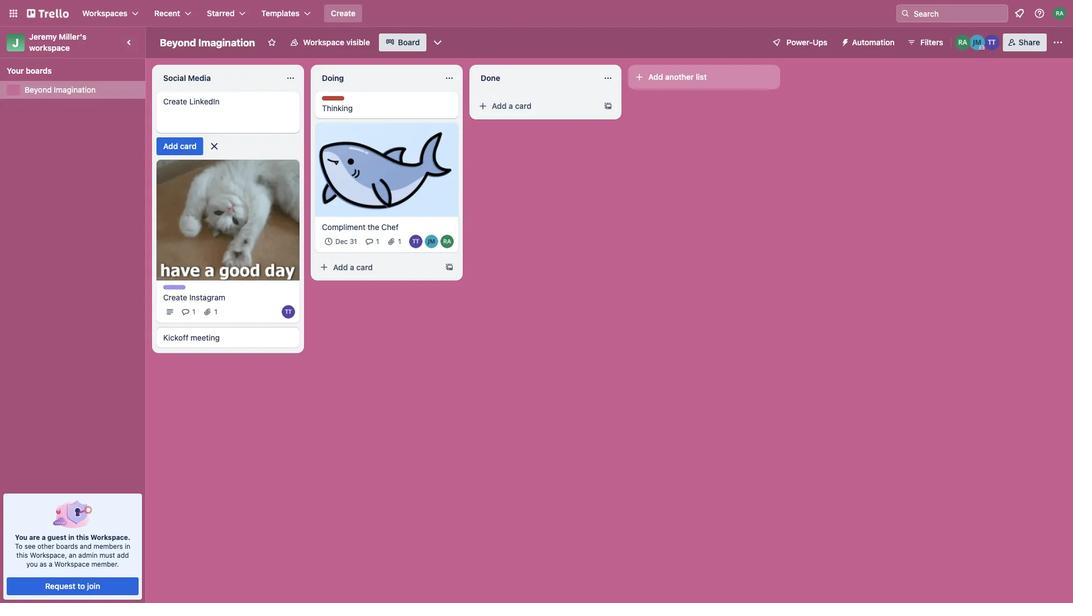 Task type: locate. For each thing, give the bounding box(es) containing it.
workspace left visible
[[303, 38, 344, 47]]

1 horizontal spatial jeremy miller (jeremymiller198) image
[[970, 35, 985, 50]]

1 vertical spatial add a card button
[[315, 259, 440, 276]]

request
[[45, 582, 75, 591]]

2 horizontal spatial card
[[515, 101, 532, 111]]

workspace
[[29, 43, 70, 53]]

0 vertical spatial beyond
[[160, 36, 196, 48]]

1 down the
[[376, 238, 379, 246]]

add a card button
[[474, 97, 599, 115], [315, 259, 440, 276]]

jeremy miller (jeremymiller198) image right terry turtle (terryturtle) image
[[425, 235, 438, 249]]

jeremy
[[29, 32, 57, 41]]

visible
[[346, 38, 370, 47]]

create from template… image for done
[[604, 102, 613, 111]]

jeremy miller (jeremymiller198) image
[[970, 35, 985, 50], [425, 235, 438, 249]]

list
[[696, 72, 707, 82]]

1 vertical spatial jeremy miller (jeremymiller198) image
[[425, 235, 438, 249]]

compliment
[[322, 223, 366, 232]]

1 vertical spatial card
[[180, 142, 197, 151]]

imagination inside board name text box
[[198, 36, 255, 48]]

starred button
[[200, 4, 252, 22]]

1 horizontal spatial imagination
[[198, 36, 255, 48]]

workspace inside you are a guest in this workspace. to see other boards and members in this workspace, an admin must add you as a workspace member.
[[54, 561, 89, 568]]

0 vertical spatial card
[[515, 101, 532, 111]]

imagination
[[198, 36, 255, 48], [54, 85, 96, 94]]

boards right your
[[26, 66, 52, 75]]

beyond imagination down the your boards with 1 items element
[[25, 85, 96, 94]]

0 vertical spatial add a card
[[492, 101, 532, 111]]

power-
[[787, 38, 813, 47]]

0 horizontal spatial card
[[180, 142, 197, 151]]

dec 31
[[335, 238, 357, 246]]

card inside button
[[180, 142, 197, 151]]

0 vertical spatial add a card button
[[474, 97, 599, 115]]

boards
[[26, 66, 52, 75], [56, 543, 78, 551]]

beyond imagination down starred at the top of page
[[160, 36, 255, 48]]

1 vertical spatial this
[[16, 552, 28, 559]]

share
[[1019, 38, 1040, 47]]

workspace visible
[[303, 38, 370, 47]]

Social Media text field
[[156, 69, 279, 87]]

open information menu image
[[1034, 8, 1045, 19]]

must
[[99, 552, 115, 559]]

beyond imagination inside board name text box
[[160, 36, 255, 48]]

customize views image
[[432, 37, 443, 48]]

1 vertical spatial create from template… image
[[445, 263, 454, 272]]

add a card button down done text box
[[474, 97, 599, 115]]

0 vertical spatial this
[[76, 534, 89, 542]]

card
[[515, 101, 532, 111], [180, 142, 197, 151], [356, 263, 373, 272]]

another
[[665, 72, 694, 82]]

workspace down an
[[54, 561, 89, 568]]

you
[[15, 534, 27, 542]]

card for doing
[[356, 263, 373, 272]]

1 down instagram
[[214, 308, 217, 316]]

ruby anderson (rubyanderson7) image
[[1053, 7, 1066, 20]]

1 horizontal spatial card
[[356, 263, 373, 272]]

0 vertical spatial create
[[331, 9, 356, 18]]

1 horizontal spatial workspace
[[303, 38, 344, 47]]

instagram
[[189, 293, 225, 302]]

add a card button down 31
[[315, 259, 440, 276]]

templates
[[261, 9, 300, 18]]

add left another
[[648, 72, 663, 82]]

this up and in the bottom of the page
[[76, 534, 89, 542]]

as
[[40, 561, 47, 568]]

power-ups button
[[764, 34, 834, 51]]

1 horizontal spatial boards
[[56, 543, 78, 551]]

1 vertical spatial imagination
[[54, 85, 96, 94]]

ruby anderson (rubyanderson7) image right terry turtle (terryturtle) image
[[440, 235, 454, 249]]

0 horizontal spatial create
[[163, 293, 187, 302]]

1 horizontal spatial beyond
[[160, 36, 196, 48]]

1 horizontal spatial beyond imagination
[[160, 36, 255, 48]]

and
[[80, 543, 92, 551]]

back to home image
[[27, 4, 69, 22]]

sm image
[[836, 34, 852, 49]]

a down done text box
[[509, 101, 513, 111]]

0 horizontal spatial imagination
[[54, 85, 96, 94]]

1 horizontal spatial add a card
[[492, 101, 532, 111]]

1 horizontal spatial create
[[331, 9, 356, 18]]

0 horizontal spatial add a card button
[[315, 259, 440, 276]]

share button
[[1003, 34, 1047, 51]]

1 vertical spatial in
[[125, 543, 130, 551]]

1 vertical spatial beyond
[[25, 85, 52, 94]]

create inside button
[[331, 9, 356, 18]]

card for done
[[515, 101, 532, 111]]

thinking
[[322, 104, 353, 113]]

0 horizontal spatial ruby anderson (rubyanderson7) image
[[440, 235, 454, 249]]

this down to
[[16, 552, 28, 559]]

jeremy miller (jeremymiller198) image down search field
[[970, 35, 985, 50]]

in
[[68, 534, 74, 542], [125, 543, 130, 551]]

ups
[[813, 38, 828, 47]]

Search field
[[910, 5, 1008, 22]]

1 horizontal spatial add a card button
[[474, 97, 599, 115]]

0 vertical spatial beyond imagination
[[160, 36, 255, 48]]

create
[[331, 9, 356, 18], [163, 293, 187, 302]]

create instagram
[[163, 293, 225, 302]]

1 vertical spatial create
[[163, 293, 187, 302]]

social media
[[163, 73, 211, 83]]

workspace,
[[30, 552, 67, 559]]

the
[[368, 223, 379, 232]]

primary element
[[0, 0, 1073, 27]]

in right guest
[[68, 534, 74, 542]]

board
[[398, 38, 420, 47]]

done
[[481, 73, 500, 83]]

an
[[69, 552, 76, 559]]

0 horizontal spatial jeremy miller (jeremymiller198) image
[[425, 235, 438, 249]]

0 horizontal spatial boards
[[26, 66, 52, 75]]

boards up an
[[56, 543, 78, 551]]

beyond down your boards
[[25, 85, 52, 94]]

1 horizontal spatial terry turtle (terryturtle) image
[[984, 35, 1000, 50]]

imagination down the your boards with 1 items element
[[54, 85, 96, 94]]

beyond imagination
[[160, 36, 255, 48], [25, 85, 96, 94]]

1 vertical spatial terry turtle (terryturtle) image
[[282, 305, 295, 319]]

create down "color: purple, title: none" 'image'
[[163, 293, 187, 302]]

card down 31
[[356, 263, 373, 272]]

compliment the chef
[[322, 223, 399, 232]]

automation
[[852, 38, 895, 47]]

ruby anderson (rubyanderson7) image
[[955, 35, 971, 50], [440, 235, 454, 249]]

workspaces
[[82, 9, 127, 18]]

thoughts thinking
[[322, 97, 353, 113]]

add card button
[[156, 137, 203, 155]]

thoughts
[[322, 97, 353, 105]]

boards inside you are a guest in this workspace. to see other boards and members in this workspace, an admin must add you as a workspace member.
[[56, 543, 78, 551]]

in up add
[[125, 543, 130, 551]]

create from template… image
[[604, 102, 613, 111], [445, 263, 454, 272]]

add a card down done
[[492, 101, 532, 111]]

this
[[76, 534, 89, 542], [16, 552, 28, 559]]

a
[[509, 101, 513, 111], [350, 263, 354, 272], [42, 534, 46, 542], [49, 561, 52, 568]]

add a card down 31
[[333, 263, 373, 272]]

1 horizontal spatial ruby anderson (rubyanderson7) image
[[955, 35, 971, 50]]

create up workspace visible
[[331, 9, 356, 18]]

1 vertical spatial boards
[[56, 543, 78, 551]]

add
[[648, 72, 663, 82], [492, 101, 507, 111], [163, 142, 178, 151], [333, 263, 348, 272]]

0 horizontal spatial this
[[16, 552, 28, 559]]

1 vertical spatial add a card
[[333, 263, 373, 272]]

0 horizontal spatial beyond
[[25, 85, 52, 94]]

compliment the chef link
[[322, 222, 452, 233]]

kickoff meeting
[[163, 333, 220, 342]]

0 vertical spatial in
[[68, 534, 74, 542]]

Board name text field
[[154, 34, 261, 51]]

workspace
[[303, 38, 344, 47], [54, 561, 89, 568]]

miller's
[[59, 32, 86, 41]]

workspace inside button
[[303, 38, 344, 47]]

1 horizontal spatial in
[[125, 543, 130, 551]]

1 vertical spatial ruby anderson (rubyanderson7) image
[[440, 235, 454, 249]]

create for create
[[331, 9, 356, 18]]

0 horizontal spatial in
[[68, 534, 74, 542]]

beyond down recent dropdown button at the top of page
[[160, 36, 196, 48]]

color: bold red, title: "thoughts" element
[[322, 96, 353, 105]]

create button
[[324, 4, 362, 22]]

add a card
[[492, 101, 532, 111], [333, 263, 373, 272]]

0 horizontal spatial create from template… image
[[445, 263, 454, 272]]

color: purple, title: none image
[[163, 285, 186, 290]]

thinking link
[[322, 103, 452, 114]]

guest
[[47, 534, 67, 542]]

0 horizontal spatial beyond imagination
[[25, 85, 96, 94]]

0 vertical spatial workspace
[[303, 38, 344, 47]]

Done text field
[[474, 69, 597, 87]]

request to join button
[[7, 578, 138, 596]]

1 vertical spatial workspace
[[54, 561, 89, 568]]

0 vertical spatial create from template… image
[[604, 102, 613, 111]]

card left cancel icon
[[180, 142, 197, 151]]

1 horizontal spatial create from template… image
[[604, 102, 613, 111]]

0 vertical spatial imagination
[[198, 36, 255, 48]]

beyond
[[160, 36, 196, 48], [25, 85, 52, 94]]

0 horizontal spatial terry turtle (terryturtle) image
[[282, 305, 295, 319]]

card down done text box
[[515, 101, 532, 111]]

1 vertical spatial beyond imagination
[[25, 85, 96, 94]]

kickoff
[[163, 333, 188, 342]]

0 horizontal spatial workspace
[[54, 561, 89, 568]]

2 vertical spatial card
[[356, 263, 373, 272]]

add another list
[[648, 72, 707, 82]]

1
[[376, 238, 379, 246], [398, 238, 401, 246], [192, 308, 195, 316], [214, 308, 217, 316]]

imagination down starred popup button
[[198, 36, 255, 48]]

ruby anderson (rubyanderson7) image left this member is an admin of this board. icon
[[955, 35, 971, 50]]

0 horizontal spatial add a card
[[333, 263, 373, 272]]

other
[[37, 543, 54, 551]]

terry turtle (terryturtle) image
[[984, 35, 1000, 50], [282, 305, 295, 319]]

0 vertical spatial jeremy miller (jeremymiller198) image
[[970, 35, 985, 50]]



Task type: vqa. For each thing, say whether or not it's contained in the screenshot.
JACOB SIMON (JACOBSIMON16) image
no



Task type: describe. For each thing, give the bounding box(es) containing it.
terry turtle (terryturtle) image
[[409, 235, 423, 249]]

1 down create instagram
[[192, 308, 195, 316]]

member.
[[91, 561, 119, 568]]

request to join
[[45, 582, 100, 591]]

create from template… image for doing
[[445, 263, 454, 272]]

j
[[12, 36, 19, 49]]

recent
[[154, 9, 180, 18]]

meeting
[[191, 333, 220, 342]]

join
[[87, 582, 100, 591]]

search image
[[901, 9, 910, 18]]

filters button
[[904, 34, 947, 51]]

to
[[15, 543, 23, 551]]

your
[[7, 66, 24, 75]]

add
[[117, 552, 129, 559]]

templates button
[[255, 4, 317, 22]]

your boards with 1 items element
[[7, 64, 133, 78]]

this member is an admin of this board. image
[[980, 45, 985, 50]]

recent button
[[148, 4, 198, 22]]

jeremy miller's workspace
[[29, 32, 88, 53]]

to
[[78, 582, 85, 591]]

members
[[93, 543, 123, 551]]

automation button
[[836, 34, 901, 51]]

0 vertical spatial terry turtle (terryturtle) image
[[984, 35, 1000, 50]]

31
[[350, 238, 357, 246]]

doing
[[322, 73, 344, 83]]

see
[[24, 543, 36, 551]]

workspace navigation collapse icon image
[[122, 35, 137, 50]]

chef
[[381, 223, 399, 232]]

board link
[[379, 34, 427, 51]]

add a card for done
[[492, 101, 532, 111]]

add a card button for done
[[474, 97, 599, 115]]

add left cancel icon
[[163, 142, 178, 151]]

1 left terry turtle (terryturtle) image
[[398, 238, 401, 246]]

0 vertical spatial boards
[[26, 66, 52, 75]]

beyond inside board name text box
[[160, 36, 196, 48]]

workspace visible button
[[283, 34, 377, 51]]

Enter a title for this card… text field
[[156, 92, 300, 133]]

show menu image
[[1052, 37, 1064, 48]]

create instagram link
[[163, 292, 293, 303]]

jeremy miller (jeremymiller198) image for terry turtle (terryturtle) icon to the top
[[970, 35, 985, 50]]

you are a guest in this workspace. to see other boards and members in this workspace, an admin must add you as a workspace member.
[[15, 534, 130, 568]]

you
[[26, 561, 38, 568]]

add card
[[163, 142, 197, 151]]

a down 31
[[350, 263, 354, 272]]

kickoff meeting link
[[163, 332, 293, 343]]

dec
[[335, 238, 348, 246]]

create for create instagram
[[163, 293, 187, 302]]

0 notifications image
[[1013, 7, 1026, 20]]

social
[[163, 73, 186, 83]]

a right are
[[42, 534, 46, 542]]

add another list button
[[628, 65, 780, 89]]

Doing text field
[[315, 69, 438, 87]]

add a card for doing
[[333, 263, 373, 272]]

media
[[188, 73, 211, 83]]

are
[[29, 534, 40, 542]]

jeremy miller (jeremymiller198) image for left ruby anderson (rubyanderson7) icon
[[425, 235, 438, 249]]

add down done
[[492, 101, 507, 111]]

star or unstar board image
[[267, 38, 276, 47]]

filters
[[920, 38, 943, 47]]

a right as
[[49, 561, 52, 568]]

imagination inside beyond imagination link
[[54, 85, 96, 94]]

Dec 31 checkbox
[[322, 235, 360, 249]]

beyond imagination link
[[25, 84, 139, 96]]

workspaces button
[[75, 4, 145, 22]]

workspace.
[[91, 534, 130, 542]]

power-ups
[[787, 38, 828, 47]]

your boards
[[7, 66, 52, 75]]

0 vertical spatial ruby anderson (rubyanderson7) image
[[955, 35, 971, 50]]

add a card button for doing
[[315, 259, 440, 276]]

add down dec 31 'option'
[[333, 263, 348, 272]]

starred
[[207, 9, 235, 18]]

admin
[[78, 552, 98, 559]]

cancel image
[[209, 141, 220, 152]]

1 horizontal spatial this
[[76, 534, 89, 542]]



